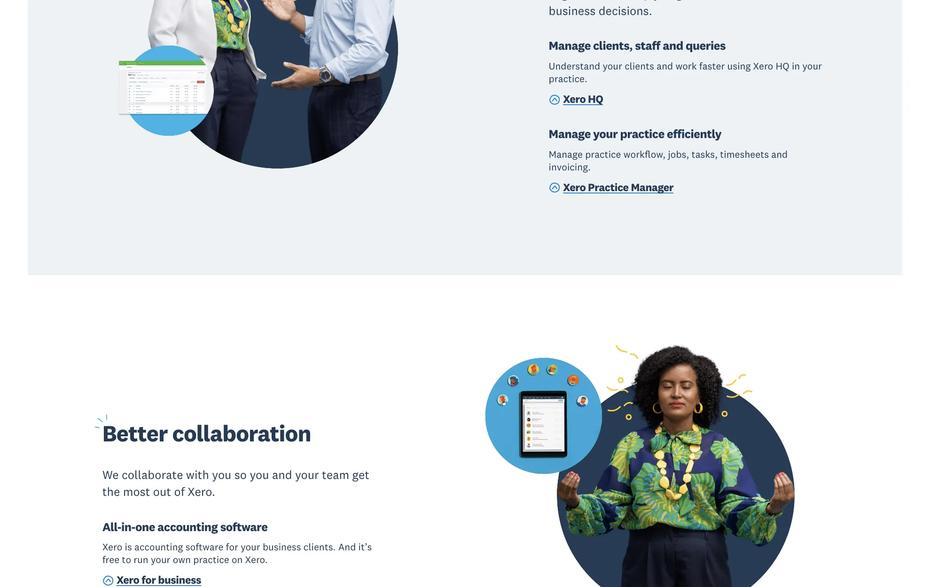 Task type: locate. For each thing, give the bounding box(es) containing it.
1 vertical spatial accounting
[[135, 541, 183, 554]]

1 you from the left
[[212, 468, 232, 483]]

0 vertical spatial for
[[226, 541, 238, 554]]

xero for xero is accounting software for your business clients. and it's free to run your own practice on xero.
[[102, 541, 122, 554]]

1 horizontal spatial for
[[226, 541, 238, 554]]

0 horizontal spatial business
[[158, 574, 201, 587]]

and inside we collaborate with you so you and your team get the most out of xero.
[[272, 468, 292, 483]]

manage clients, staff and queries
[[549, 38, 726, 53]]

for
[[226, 541, 238, 554], [142, 574, 156, 587]]

your up on
[[241, 541, 260, 554]]

you right so
[[250, 468, 269, 483]]

1 vertical spatial software
[[186, 541, 224, 554]]

xero.
[[188, 485, 215, 500], [245, 554, 268, 567]]

2 vertical spatial practice
[[193, 554, 229, 567]]

manage inside manage practice workflow, jobs, tasks, timesheets and invoicing.
[[549, 148, 583, 161]]

centralized working image
[[102, 0, 456, 236]]

hq down understand
[[588, 92, 604, 106]]

accounting
[[158, 520, 218, 535], [135, 541, 183, 554]]

practice up workflow,
[[621, 127, 665, 142]]

1 vertical spatial for
[[142, 574, 156, 587]]

work
[[676, 60, 697, 72]]

for down run
[[142, 574, 156, 587]]

all-in-one accounting software
[[102, 520, 268, 535]]

and right timesheets
[[772, 148, 788, 161]]

hq left in
[[776, 60, 790, 72]]

xero
[[754, 60, 774, 72], [563, 92, 586, 106], [563, 181, 586, 194], [102, 541, 122, 554], [117, 574, 139, 587]]

1 manage from the top
[[549, 38, 591, 53]]

2 you from the left
[[250, 468, 269, 483]]

xero. down with
[[188, 485, 215, 500]]

free
[[102, 554, 120, 567]]

manage your practice efficiently
[[549, 127, 722, 142]]

1 vertical spatial xero.
[[245, 554, 268, 567]]

understand
[[549, 60, 601, 72]]

invoicing.
[[549, 161, 591, 174]]

0 horizontal spatial you
[[212, 468, 232, 483]]

0 vertical spatial hq
[[776, 60, 790, 72]]

and right so
[[272, 468, 292, 483]]

1 vertical spatial hq
[[588, 92, 604, 106]]

1 vertical spatial practice
[[586, 148, 622, 161]]

the
[[102, 485, 120, 500]]

manage for manage clients, staff and queries
[[549, 38, 591, 53]]

practice inside manage practice workflow, jobs, tasks, timesheets and invoicing.
[[586, 148, 622, 161]]

xero practice manager
[[563, 181, 674, 194]]

collaboration
[[168, 420, 311, 448]]

1 horizontal spatial you
[[250, 468, 269, 483]]

you
[[212, 468, 232, 483], [250, 468, 269, 483]]

0 vertical spatial practice
[[621, 127, 665, 142]]

software up own
[[186, 541, 224, 554]]

so
[[235, 468, 247, 483]]

your left team
[[295, 468, 319, 483]]

manage
[[549, 38, 591, 53], [549, 127, 591, 142], [549, 148, 583, 161]]

1 horizontal spatial hq
[[776, 60, 790, 72]]

xero inside "button"
[[563, 92, 586, 106]]

using
[[728, 60, 751, 72]]

practice up practice
[[586, 148, 622, 161]]

accounting up own
[[158, 520, 218, 535]]

queries
[[686, 38, 726, 53]]

business inside xero is accounting software for your business clients. and it's free to run your own practice on xero.
[[263, 541, 301, 554]]

xero is accounting software for your business clients. and it's free to run your own practice on xero.
[[102, 541, 372, 567]]

xero for xero hq
[[563, 92, 586, 106]]

1 vertical spatial business
[[158, 574, 201, 587]]

and left work
[[657, 60, 674, 72]]

xero inside xero is accounting software for your business clients. and it's free to run your own practice on xero.
[[102, 541, 122, 554]]

xero up free
[[102, 541, 122, 554]]

practice.
[[549, 73, 588, 85]]

business
[[263, 541, 301, 554], [158, 574, 201, 587]]

xero for xero for business
[[117, 574, 139, 587]]

0 vertical spatial manage
[[549, 38, 591, 53]]

clients.
[[304, 541, 336, 554]]

2 vertical spatial manage
[[549, 148, 583, 161]]

hq
[[776, 60, 790, 72], [588, 92, 604, 106]]

get
[[353, 468, 370, 483]]

practice
[[621, 127, 665, 142], [586, 148, 622, 161], [193, 554, 229, 567]]

0 horizontal spatial xero.
[[188, 485, 215, 500]]

1 horizontal spatial business
[[263, 541, 301, 554]]

xero down practice.
[[563, 92, 586, 106]]

0 vertical spatial xero.
[[188, 485, 215, 500]]

for up on
[[226, 541, 238, 554]]

1 horizontal spatial xero.
[[245, 554, 268, 567]]

most
[[123, 485, 150, 500]]

1 vertical spatial manage
[[549, 127, 591, 142]]

0 horizontal spatial hq
[[588, 92, 604, 106]]

you left so
[[212, 468, 232, 483]]

business left clients.
[[263, 541, 301, 554]]

software
[[220, 520, 268, 535], [186, 541, 224, 554]]

faster
[[700, 60, 725, 72]]

accounting up run
[[135, 541, 183, 554]]

3 manage from the top
[[549, 148, 583, 161]]

0 horizontal spatial for
[[142, 574, 156, 587]]

xero right using
[[754, 60, 774, 72]]

practice left on
[[193, 554, 229, 567]]

your
[[603, 60, 623, 72], [803, 60, 823, 72], [594, 127, 618, 142], [295, 468, 319, 483], [241, 541, 260, 554], [151, 554, 170, 567]]

run
[[134, 554, 148, 567]]

xero. inside xero is accounting software for your business clients. and it's free to run your own practice on xero.
[[245, 554, 268, 567]]

software up xero is accounting software for your business clients. and it's free to run your own practice on xero.
[[220, 520, 268, 535]]

xero down the invoicing.
[[563, 181, 586, 194]]

and
[[663, 38, 684, 53], [657, 60, 674, 72], [772, 148, 788, 161], [272, 468, 292, 483]]

efficiently
[[667, 127, 722, 142]]

out
[[153, 485, 171, 500]]

xero down to
[[117, 574, 139, 587]]

business down own
[[158, 574, 201, 587]]

xero. right on
[[245, 554, 268, 567]]

clients,
[[594, 38, 633, 53]]

jobs,
[[669, 148, 690, 161]]

2 manage from the top
[[549, 127, 591, 142]]

0 vertical spatial business
[[263, 541, 301, 554]]



Task type: vqa. For each thing, say whether or not it's contained in the screenshot.
bottommost "Elliott"
no



Task type: describe. For each thing, give the bounding box(es) containing it.
clients
[[625, 60, 655, 72]]

your right run
[[151, 554, 170, 567]]

your down clients,
[[603, 60, 623, 72]]

timesheets
[[721, 148, 769, 161]]

your inside we collaborate with you so you and your team get the most out of xero.
[[295, 468, 319, 483]]

manage practice workflow, jobs, tasks, timesheets and invoicing.
[[549, 148, 788, 174]]

xero practice manager button
[[549, 180, 674, 196]]

all-
[[102, 520, 121, 535]]

manage for manage practice workflow, jobs, tasks, timesheets and invoicing.
[[549, 148, 583, 161]]

xero. inside we collaborate with you so you and your team get the most out of xero.
[[188, 485, 215, 500]]

in
[[792, 60, 801, 72]]

practice
[[588, 181, 629, 194]]

workflow,
[[624, 148, 666, 161]]

better collaboration image
[[475, 328, 828, 588]]

collaborate
[[122, 468, 183, 483]]

xero inside understand your clients and work faster using xero hq in your practice.
[[754, 60, 774, 72]]

for inside xero is accounting software for your business clients. and it's free to run your own practice on xero.
[[226, 541, 238, 554]]

is
[[125, 541, 132, 554]]

understand your clients and work faster using xero hq in your practice.
[[549, 60, 823, 85]]

0 vertical spatial software
[[220, 520, 268, 535]]

to
[[122, 554, 131, 567]]

0 vertical spatial accounting
[[158, 520, 218, 535]]

on
[[232, 554, 243, 567]]

for inside button
[[142, 574, 156, 587]]

manage for manage your practice efficiently
[[549, 127, 591, 142]]

xero for business button
[[102, 574, 201, 588]]

and
[[338, 541, 356, 554]]

hq inside understand your clients and work faster using xero hq in your practice.
[[776, 60, 790, 72]]

and up work
[[663, 38, 684, 53]]

with
[[186, 468, 209, 483]]

your right in
[[803, 60, 823, 72]]

in-
[[121, 520, 135, 535]]

software inside xero is accounting software for your business clients. and it's free to run your own practice on xero.
[[186, 541, 224, 554]]

your down xero hq
[[594, 127, 618, 142]]

and inside understand your clients and work faster using xero hq in your practice.
[[657, 60, 674, 72]]

it's
[[359, 541, 372, 554]]

better
[[102, 420, 168, 448]]

accounting inside xero is accounting software for your business clients. and it's free to run your own practice on xero.
[[135, 541, 183, 554]]

one
[[135, 520, 155, 535]]

xero for business
[[117, 574, 201, 587]]

practice inside xero is accounting software for your business clients. and it's free to run your own practice on xero.
[[193, 554, 229, 567]]

xero hq
[[563, 92, 604, 106]]

of
[[174, 485, 185, 500]]

team
[[322, 468, 350, 483]]

we collaborate with you so you and your team get the most out of xero.
[[102, 468, 370, 500]]

business inside button
[[158, 574, 201, 587]]

tasks,
[[692, 148, 718, 161]]

manager
[[631, 181, 674, 194]]

hq inside "button"
[[588, 92, 604, 106]]

xero hq button
[[549, 92, 604, 108]]

xero for xero practice manager
[[563, 181, 586, 194]]

own
[[173, 554, 191, 567]]

and inside manage practice workflow, jobs, tasks, timesheets and invoicing.
[[772, 148, 788, 161]]

staff
[[636, 38, 661, 53]]

we
[[102, 468, 119, 483]]



